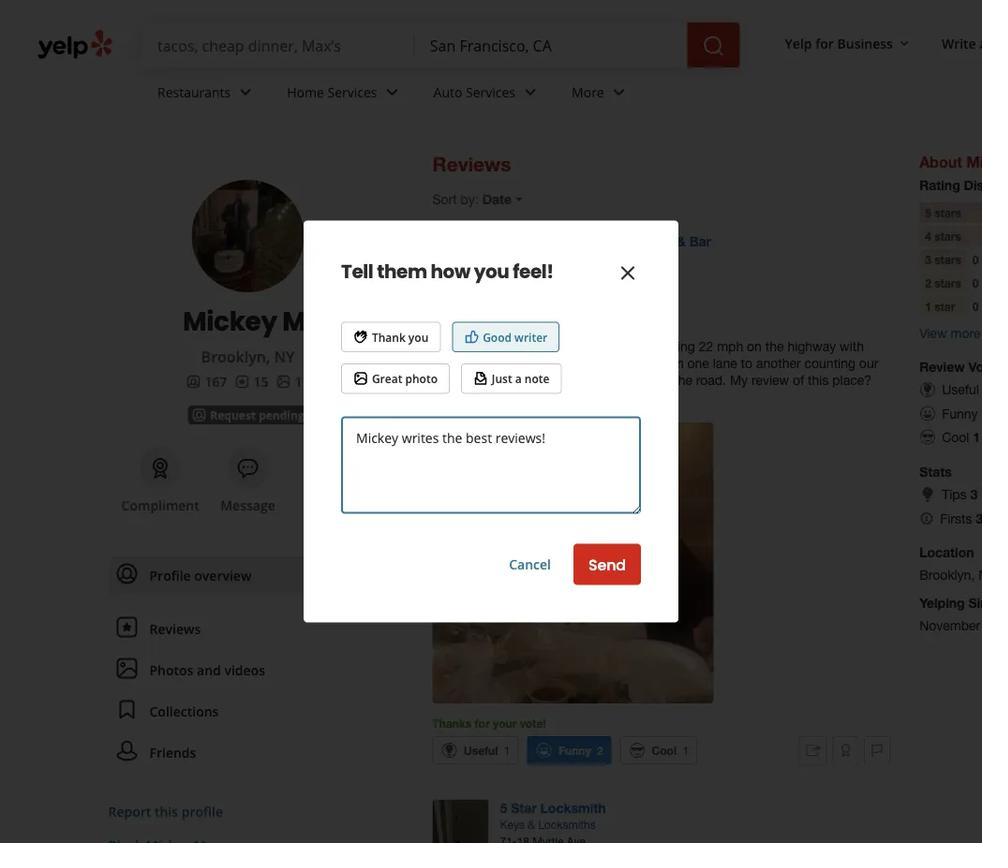 Task type: vqa. For each thing, say whether or not it's contained in the screenshot.
Tell them how you feel! DIALOG
yes



Task type: locate. For each thing, give the bounding box(es) containing it.
about mi
[[920, 153, 983, 171]]

stars for 2 stars
[[935, 277, 962, 290]]

0 horizontal spatial a
[[515, 371, 522, 387]]

1 horizontal spatial useful
[[942, 382, 983, 398]]

5 inside 5 star locksmith keys & locksmiths
[[500, 801, 507, 816]]

stars down the 4 stars
[[935, 253, 962, 266]]

0 vertical spatial useful
[[942, 382, 983, 398]]

1
[[926, 300, 932, 313], [295, 373, 302, 390], [974, 430, 981, 445], [504, 744, 510, 758], [683, 744, 689, 758]]

0 horizontal spatial 2
[[597, 744, 604, 758]]

1 24 chevron down v2 image from the left
[[235, 81, 257, 104]]

1 horizontal spatial this
[[808, 373, 829, 388]]

on
[[747, 339, 762, 354], [656, 373, 671, 388]]

funny for funny
[[942, 406, 982, 421]]

cancel button
[[509, 556, 551, 573]]

stars for 4 stars
[[935, 230, 962, 243]]

0 vertical spatial 0
[[973, 253, 979, 266]]

5 for stars
[[926, 206, 932, 219]]

0 vertical spatial for
[[816, 34, 834, 52]]

services for home services
[[328, 83, 377, 101]]

cool right funny 2
[[652, 744, 677, 758]]

1 services from the left
[[328, 83, 377, 101]]

thanks for your vote!
[[433, 717, 546, 730]]

0 horizontal spatial on
[[656, 373, 671, 388]]

view
[[920, 326, 948, 341]]

idiots
[[620, 373, 652, 388]]

writer
[[515, 330, 548, 345]]

1 vertical spatial 5
[[500, 801, 507, 816]]

0 up more
[[973, 300, 979, 313]]

little
[[433, 356, 457, 371]]

0 horizontal spatial 16 photos v2 image
[[276, 375, 291, 390]]

16 photos v2 image left great
[[353, 371, 368, 386]]

0 horizontal spatial 3
[[926, 253, 932, 266]]

24 chevron down v2 image right restaurants
[[235, 81, 257, 104]]

you left we
[[409, 330, 429, 345]]

5 star locksmith image
[[433, 800, 489, 844]]

1 star
[[926, 300, 956, 313]]

you down hook
[[474, 258, 509, 285]]

services
[[328, 83, 377, 101], [466, 83, 516, 101]]

0 vertical spatial 5
[[926, 206, 932, 219]]

1 vertical spatial cool 1
[[652, 744, 689, 758]]

1 vertical spatial 2
[[597, 744, 604, 758]]

write a
[[942, 34, 983, 52]]

2 24 chevron down v2 image from the left
[[381, 81, 404, 104]]

0 vertical spatial brooklyn,
[[201, 347, 270, 367]]

vote!
[[520, 717, 546, 730]]

this left profile
[[155, 803, 178, 821]]

stars
[[935, 206, 962, 219], [935, 230, 962, 243], [935, 253, 962, 266], [935, 277, 962, 290]]

24 chevron down v2 image inside more link
[[608, 81, 631, 104]]

0 vertical spatial this
[[808, 373, 829, 388]]

reel
[[550, 234, 578, 249]]

funny down review vo
[[942, 406, 982, 421]]

0 horizontal spatial for
[[475, 717, 490, 730]]

reviews element
[[235, 372, 269, 391]]

funny up locksmith
[[559, 744, 591, 758]]

brooklyn, up 16 review v2 image
[[201, 347, 270, 367]]

mph
[[717, 339, 744, 354]]

tell
[[341, 258, 373, 285]]

1 vertical spatial funny
[[559, 744, 591, 758]]

24 chevron down v2 image
[[235, 81, 257, 104], [381, 81, 404, 104], [519, 81, 542, 104], [608, 81, 631, 104]]

24 chevron down v2 image right more
[[608, 81, 631, 104]]

1 horizontal spatial to
[[741, 356, 753, 371]]

stars right 4
[[935, 230, 962, 243]]

useful down thanks for your vote!
[[464, 744, 498, 758]]

review vo
[[920, 360, 983, 375]]

0 vertical spatial reviews
[[433, 152, 511, 176]]

locksmith
[[541, 801, 606, 816]]

2 stars from the top
[[935, 230, 962, 243]]

0 vertical spatial 16 friends v2 image
[[186, 375, 201, 390]]

visibility,
[[494, 356, 543, 371]]

3 right "tips"
[[971, 487, 978, 503]]

16 photos v2 image right 15 at the left top of page
[[276, 375, 291, 390]]

good writer button
[[452, 322, 560, 353]]

0 vertical spatial 2
[[926, 277, 932, 290]]

0 right 2 stars
[[973, 277, 979, 290]]

send
[[589, 554, 626, 576]]

0 horizontal spatial funny
[[559, 744, 591, 758]]

hook & reel cajun seafood & bar image
[[433, 233, 489, 290]]

Mickey writes the best reviews! text field
[[341, 417, 641, 514]]

reviews up sort by: date
[[433, 152, 511, 176]]

0 horizontal spatial useful
[[464, 744, 498, 758]]

yelping
[[920, 596, 965, 611]]

1 vertical spatial useful
[[464, 744, 498, 758]]

& left reel
[[537, 234, 546, 249]]

road.
[[696, 373, 727, 388]]

business categories element
[[143, 68, 983, 122]]

2 0 from the top
[[973, 277, 979, 290]]

mi
[[967, 153, 983, 171]]

16 friends v2 image for 167
[[186, 375, 201, 390]]

1 vertical spatial reviews
[[150, 620, 201, 638]]

how
[[431, 258, 471, 285]]

stats
[[920, 465, 952, 480]]

photo
[[405, 371, 438, 387]]

brooklyn, inside location brooklyn, n
[[920, 568, 975, 583]]

cool 1 up stats
[[942, 430, 981, 445]]

0 horizontal spatial cool 1
[[652, 744, 689, 758]]

0 horizontal spatial services
[[328, 83, 377, 101]]

november
[[920, 618, 981, 634]]

3 24 chevron down v2 image from the left
[[519, 81, 542, 104]]

1 horizontal spatial funny
[[942, 406, 982, 421]]

24 chevron down v2 image inside auto services link
[[519, 81, 542, 104]]

4 stars from the top
[[935, 277, 962, 290]]

1 horizontal spatial reviews
[[433, 152, 511, 176]]

keys & locksmiths link
[[500, 819, 596, 832]]

great photo
[[372, 371, 438, 387]]

5 up 4
[[926, 206, 932, 219]]

one
[[688, 356, 710, 371]]

this inside we drove here during the snow storm driving 22 mph on the highway with little to no visibility, often times sliding from one lane to another counting our blessings that we were the only idiots on the road. my review of this place? totally worth it!
[[808, 373, 829, 388]]

& down star
[[528, 819, 535, 832]]

16 friends v2 image
[[186, 375, 201, 390], [192, 408, 207, 423]]

a right write
[[980, 34, 983, 52]]

1 horizontal spatial cool
[[942, 430, 970, 445]]

for inside button
[[816, 34, 834, 52]]

0 horizontal spatial reviews
[[150, 620, 201, 638]]

1 vertical spatial for
[[475, 717, 490, 730]]

to up my
[[741, 356, 753, 371]]

1 horizontal spatial brooklyn,
[[920, 568, 975, 583]]

1 vertical spatial cool
[[652, 744, 677, 758]]

useful for useful 1
[[464, 744, 498, 758]]

this
[[808, 373, 829, 388], [155, 803, 178, 821]]

the
[[562, 339, 580, 354], [766, 339, 784, 354], [570, 373, 589, 388], [674, 373, 693, 388]]

0 right "3 stars"
[[973, 253, 979, 266]]

your
[[493, 717, 517, 730]]

16 friends v2 image inside friends element
[[186, 375, 201, 390]]

& left bar
[[677, 234, 686, 249]]

15
[[254, 373, 269, 390]]

2 stars
[[926, 277, 962, 290]]

tips
[[942, 487, 967, 503]]

funny for funny 2
[[559, 744, 591, 758]]

24 chevron down v2 image right 'auto services' at the top of the page
[[519, 81, 542, 104]]

3 stars from the top
[[935, 253, 962, 266]]

services right home
[[328, 83, 377, 101]]

0 vertical spatial cool 1
[[942, 430, 981, 445]]

3 down 4
[[926, 253, 932, 266]]

on right mph
[[747, 339, 762, 354]]

for left your
[[475, 717, 490, 730]]

24 chevron down v2 image inside "home services" link
[[381, 81, 404, 104]]

5.0 star rating image
[[433, 315, 528, 332]]

4 24 chevron down v2 image from the left
[[608, 81, 631, 104]]

cool 1 right funny 2
[[652, 744, 689, 758]]

thank
[[372, 330, 406, 345]]

16 like v2 image
[[464, 330, 479, 345]]

0 vertical spatial a
[[980, 34, 983, 52]]

0 horizontal spatial 5
[[500, 801, 507, 816]]

1 to from the left
[[460, 356, 472, 371]]

1 horizontal spatial 2
[[926, 277, 932, 290]]

2590
[[500, 270, 525, 283]]

reviews
[[433, 152, 511, 176], [150, 620, 201, 638]]

a down visibility,
[[515, 371, 522, 387]]

0 vertical spatial 3
[[926, 253, 932, 266]]

profile overview link
[[108, 557, 358, 594]]

on down from
[[656, 373, 671, 388]]

a inside "just a note" button
[[515, 371, 522, 387]]

1 vertical spatial you
[[409, 330, 429, 345]]

1 vertical spatial a
[[515, 371, 522, 387]]

1 horizontal spatial 3
[[971, 487, 978, 503]]

1 horizontal spatial a
[[980, 34, 983, 52]]

just a note
[[492, 371, 550, 387]]

1 stars from the top
[[935, 206, 962, 219]]

review
[[752, 373, 790, 388]]

hylan
[[528, 270, 557, 283]]

photo of hook & reel cajun seafood & bar - staten island, ny, united states image
[[433, 423, 714, 704]]

2 services from the left
[[466, 83, 516, 101]]

brooklyn, down location
[[920, 568, 975, 583]]

24 chevron down v2 image left 'auto'
[[381, 81, 404, 104]]

5 up keys
[[500, 801, 507, 816]]

useful down review vo
[[942, 382, 983, 398]]

2 vertical spatial 0
[[973, 300, 979, 313]]

review
[[920, 360, 965, 375]]

3
[[926, 253, 932, 266], [971, 487, 978, 503]]

friends menu item
[[108, 734, 358, 780]]

24 chevron down v2 image for restaurants
[[235, 81, 257, 104]]

we drove here during the snow storm driving 22 mph on the highway with little to no visibility, often times sliding from one lane to another counting our blessings that we were the only idiots on the road. my review of this place? totally worth it!
[[433, 339, 879, 405]]

profile overview
[[150, 567, 252, 585]]

0 vertical spatial funny
[[942, 406, 982, 421]]

3/23/2018
[[534, 316, 594, 332]]

them
[[377, 258, 427, 285]]

2 up locksmith
[[597, 744, 604, 758]]

to left no
[[460, 356, 472, 371]]

good
[[483, 330, 512, 345]]

user actions element
[[770, 26, 983, 64]]

for right yelp
[[816, 34, 834, 52]]

1 horizontal spatial services
[[466, 83, 516, 101]]

a inside write a link
[[980, 34, 983, 52]]

1 vertical spatial brooklyn,
[[920, 568, 975, 583]]

16 friends v2 image for request pending
[[192, 408, 207, 423]]

rating
[[920, 178, 961, 193]]

funny
[[942, 406, 982, 421], [559, 744, 591, 758]]

stars up the star
[[935, 277, 962, 290]]

0 for 1 star
[[973, 300, 979, 313]]

0 horizontal spatial brooklyn,
[[201, 347, 270, 367]]

reviews up the photos
[[150, 620, 201, 638]]

write
[[942, 34, 977, 52]]

cool up stats
[[942, 430, 970, 445]]

by:
[[461, 192, 479, 207]]

cool 1
[[942, 430, 981, 445], [652, 744, 689, 758]]

dis
[[964, 178, 983, 193]]

0 horizontal spatial you
[[409, 330, 429, 345]]

1 0 from the top
[[973, 253, 979, 266]]

0 horizontal spatial to
[[460, 356, 472, 371]]

1 horizontal spatial on
[[747, 339, 762, 354]]

3 0 from the top
[[973, 300, 979, 313]]

menu
[[108, 557, 358, 780]]

search image
[[703, 35, 725, 57]]

1 vertical spatial this
[[155, 803, 178, 821]]

message
[[221, 496, 275, 514]]

about
[[920, 153, 963, 171]]

here
[[491, 339, 517, 354]]

1 vertical spatial 0
[[973, 277, 979, 290]]

16 friends v2 image left request on the left of page
[[192, 408, 207, 423]]

16 photos v2 image inside photos element
[[276, 375, 291, 390]]

None search field
[[143, 23, 744, 68]]

24 photos v2 image
[[116, 658, 138, 680]]

4 stars
[[926, 230, 962, 243]]

sin
[[969, 596, 983, 611]]

totally
[[433, 390, 470, 405]]

the up another
[[766, 339, 784, 354]]

profile overview menu item
[[108, 557, 358, 603]]

1 vertical spatial on
[[656, 373, 671, 388]]

& inside 5 star locksmith keys & locksmiths
[[528, 819, 535, 832]]

you inside thank you button
[[409, 330, 429, 345]]

1 horizontal spatial 5
[[926, 206, 932, 219]]

0 horizontal spatial &
[[528, 819, 535, 832]]

1 horizontal spatial for
[[816, 34, 834, 52]]

cancel
[[509, 556, 551, 573]]

that
[[492, 373, 514, 388]]

for for thanks
[[475, 717, 490, 730]]

5
[[926, 206, 932, 219], [500, 801, 507, 816]]

1 vertical spatial 3
[[971, 487, 978, 503]]

profile
[[182, 803, 223, 821]]

24 chevron down v2 image inside restaurants link
[[235, 81, 257, 104]]

report
[[108, 803, 151, 821]]

services right 'auto'
[[466, 83, 516, 101]]

16 photos v2 image
[[353, 371, 368, 386], [276, 375, 291, 390]]

24 friends v2 image
[[116, 740, 138, 763]]

stars up the 4 stars
[[935, 206, 962, 219]]

star
[[511, 801, 537, 816]]

16 friends v2 image left 167
[[186, 375, 201, 390]]

2 to from the left
[[741, 356, 753, 371]]

pending
[[259, 407, 304, 423]]

compliment image
[[149, 458, 172, 480]]

0 vertical spatial you
[[474, 258, 509, 285]]

worth
[[474, 390, 507, 405]]

2 up 1 star
[[926, 277, 932, 290]]

of
[[793, 373, 805, 388]]

auto services
[[434, 83, 516, 101]]

1 horizontal spatial 16 photos v2 image
[[353, 371, 368, 386]]

1 vertical spatial 16 friends v2 image
[[192, 408, 207, 423]]

cajun/creole link
[[537, 252, 603, 265]]

2 horizontal spatial &
[[677, 234, 686, 249]]

this right of at the top of the page
[[808, 373, 829, 388]]

16 photos v2 image inside great photo "button"
[[353, 371, 368, 386]]

request pending
[[210, 407, 304, 423]]

24 collections v2 image
[[116, 699, 138, 722]]

reviews link
[[108, 610, 358, 648]]



Task type: describe. For each thing, give the bounding box(es) containing it.
bar
[[690, 234, 712, 249]]

the up often
[[562, 339, 580, 354]]

sort
[[433, 192, 457, 207]]

photos element
[[276, 372, 302, 391]]

24 chevron down v2 image for auto services
[[519, 81, 542, 104]]

5 for star
[[500, 801, 507, 816]]

my
[[730, 373, 748, 388]]

24 chevron down v2 image for more
[[608, 81, 631, 104]]

profile
[[150, 567, 191, 585]]

0 vertical spatial on
[[747, 339, 762, 354]]

auto
[[434, 83, 463, 101]]

16 photos v2 image for 1
[[276, 375, 291, 390]]

photos
[[150, 661, 194, 679]]

close image
[[617, 262, 639, 285]]

another
[[757, 356, 801, 371]]

location
[[920, 545, 975, 561]]

ny
[[274, 347, 295, 367]]

thanks
[[433, 717, 472, 730]]

2590 hylan blvd
[[500, 270, 583, 283]]

useful for useful
[[942, 382, 983, 398]]

auto services link
[[419, 68, 557, 122]]

useful 1
[[464, 744, 510, 758]]

the down from
[[674, 373, 693, 388]]

1 horizontal spatial cool 1
[[942, 430, 981, 445]]

feel!
[[513, 258, 554, 285]]

just a note button
[[461, 364, 562, 394]]

funny 2
[[559, 744, 604, 758]]

blvd
[[560, 270, 583, 283]]

16 review v2 image
[[235, 375, 250, 390]]

restaurants
[[158, 83, 231, 101]]

photos and videos
[[150, 661, 265, 679]]

no
[[476, 356, 491, 371]]

good writer
[[483, 330, 548, 345]]

0 horizontal spatial cool
[[652, 744, 677, 758]]

a for just
[[515, 371, 522, 387]]

16 chevron down v2 image
[[897, 36, 912, 51]]

our
[[860, 356, 879, 371]]

lane
[[713, 356, 738, 371]]

167
[[205, 373, 227, 390]]

restaurants link
[[143, 68, 272, 122]]

friends link
[[108, 734, 358, 772]]

thank you
[[372, 330, 429, 345]]

hook & reel cajun seafood & bar
[[500, 234, 712, 249]]

the down times at the right top
[[570, 373, 589, 388]]

send button
[[574, 544, 641, 585]]

hook & reel cajun seafood & bar link
[[500, 234, 712, 249]]

yelp
[[785, 34, 812, 52]]

home
[[287, 83, 324, 101]]

1 horizontal spatial you
[[474, 258, 509, 285]]

rating dis
[[920, 178, 983, 193]]

cajun/creole
[[537, 252, 603, 265]]

drove
[[455, 339, 488, 354]]

1 inside photos element
[[295, 373, 302, 390]]

0 for 3 stars
[[973, 253, 979, 266]]

compliment
[[121, 496, 199, 514]]

thank you button
[[341, 322, 441, 353]]

message image
[[237, 458, 259, 480]]

date
[[483, 192, 512, 207]]

friends
[[150, 744, 196, 762]]

location brooklyn, n
[[920, 545, 983, 583]]

great
[[372, 371, 403, 387]]

24 review v2 image
[[116, 617, 138, 639]]

n
[[979, 568, 983, 583]]

sort by: date
[[433, 192, 512, 207]]

brooklyn, inside "mickey m. brooklyn, ny"
[[201, 347, 270, 367]]

5 star locksmith keys & locksmiths
[[500, 801, 606, 832]]

tell them how you feel!
[[341, 258, 554, 285]]

for for yelp
[[816, 34, 834, 52]]

snow
[[584, 339, 615, 354]]

note
[[525, 371, 550, 387]]

home services
[[287, 83, 377, 101]]

a for write
[[980, 34, 983, 52]]

firsts
[[941, 511, 976, 526]]

menu containing profile overview
[[108, 557, 358, 780]]

more
[[572, 83, 604, 101]]

tell them how you feel! dialog
[[0, 0, 983, 844]]

following image
[[324, 458, 347, 480]]

more link
[[557, 68, 646, 122]]

collections
[[150, 703, 219, 721]]

yelp for business
[[785, 34, 893, 52]]

place?
[[833, 373, 872, 388]]

hook
[[500, 234, 533, 249]]

vo
[[969, 360, 983, 375]]

0 for 2 stars
[[973, 277, 979, 290]]

stars for 3 stars
[[935, 253, 962, 266]]

overview
[[194, 567, 252, 585]]

$$$
[[500, 252, 522, 265]]

services for auto services
[[466, 83, 516, 101]]

view more link
[[920, 326, 983, 341]]

m.
[[282, 303, 313, 340]]

22
[[699, 339, 714, 354]]

photos and videos link
[[108, 652, 358, 689]]

we
[[433, 339, 451, 354]]

0 vertical spatial cool
[[942, 430, 970, 445]]

1 horizontal spatial &
[[537, 234, 546, 249]]

5 star locksmith link
[[500, 801, 606, 816]]

with
[[840, 339, 864, 354]]

collections link
[[108, 693, 358, 730]]

16 photos v2 image for great photo
[[353, 371, 368, 386]]

16 thank you v2 image
[[353, 330, 368, 345]]

times
[[580, 356, 612, 371]]

sliding
[[616, 356, 654, 371]]

4
[[926, 230, 932, 243]]

and
[[197, 661, 221, 679]]

view more 
[[920, 326, 983, 341]]

stars for 5 stars
[[935, 206, 962, 219]]

24 chevron down v2 image for home services
[[381, 81, 404, 104]]

from
[[657, 356, 684, 371]]

24 profile v2 image
[[116, 563, 138, 586]]

keys
[[500, 819, 525, 832]]

videos
[[224, 661, 265, 679]]

16 weekly digest v2 image
[[473, 371, 488, 386]]

friends element
[[186, 372, 227, 391]]

during
[[521, 339, 558, 354]]

mickey
[[183, 303, 277, 340]]

request
[[210, 407, 256, 423]]

seafood
[[621, 234, 674, 249]]

0 horizontal spatial this
[[155, 803, 178, 821]]

cajun
[[581, 234, 618, 249]]



